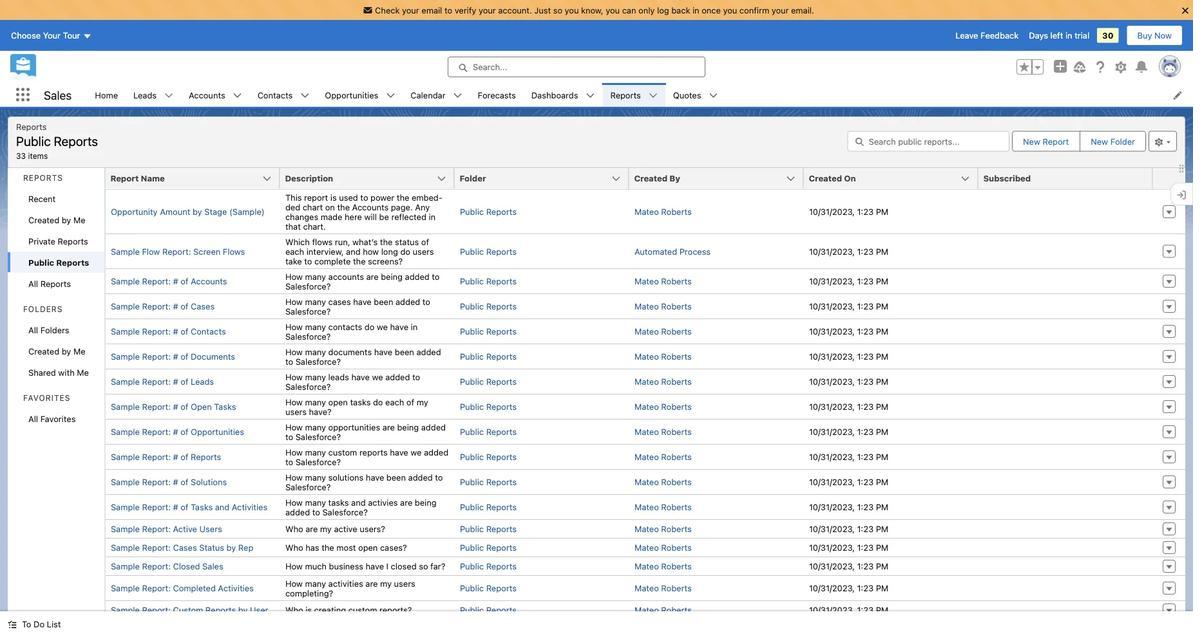 Task type: locate. For each thing, give the bounding box(es) containing it.
and inside how many tasks and activies are being added to salesforce?
[[351, 498, 365, 508]]

Search public reports... text field
[[848, 131, 1010, 152]]

are inside how many activities are my users completing?
[[365, 579, 378, 589]]

1 horizontal spatial you
[[606, 5, 620, 15]]

days
[[1029, 31, 1048, 40]]

tasks right "open"
[[214, 402, 236, 412]]

1:23 for who is creating custom reports?
[[857, 606, 874, 616]]

being for accounts
[[381, 272, 402, 282]]

contacts
[[258, 90, 293, 100], [190, 327, 226, 337]]

0 horizontal spatial you
[[565, 5, 579, 15]]

10/31/2023, 1:23 pm for who is creating custom reports?
[[809, 606, 888, 616]]

created left on
[[809, 174, 842, 183]]

many inside how many documents have been added to salesforce?
[[305, 347, 326, 357]]

1 vertical spatial created by me link
[[8, 341, 105, 362]]

sales
[[44, 88, 72, 102], [202, 562, 223, 572]]

0 horizontal spatial tasks
[[190, 503, 212, 513]]

# up sample report: active users link at left
[[173, 503, 178, 513]]

many inside how many cases have been added to salesforce?
[[305, 297, 326, 307]]

2 horizontal spatial my
[[416, 398, 428, 407]]

1 horizontal spatial text default image
[[300, 91, 310, 100]]

# down sample report: # of reports link
[[173, 478, 178, 487]]

public for how much business have i closed so far?
[[460, 562, 484, 572]]

text default image left to
[[8, 621, 17, 630]]

14 cell from the top
[[978, 539, 1153, 557]]

many for opportunities
[[305, 423, 326, 432]]

2 created by me link from the top
[[8, 341, 105, 362]]

tasks
[[214, 402, 236, 412], [190, 503, 212, 513]]

# up sample report: # of opportunities link
[[173, 402, 178, 412]]

tasks up the users
[[190, 503, 212, 513]]

leads inside this report is used to power the embedded chart on the accounts page.  any changes made here will be reflected in that chart. grid
[[190, 377, 214, 387]]

1:23 for how many custom reports have we added to salesforce?
[[857, 453, 874, 462]]

4 10/31/2023, from the top
[[809, 302, 855, 312]]

9 roberts from the top
[[661, 453, 692, 462]]

1 horizontal spatial opportunities
[[325, 90, 378, 100]]

text default image inside opportunities list item
[[386, 91, 395, 100]]

are down screens?
[[366, 272, 378, 282]]

10 how from the top
[[285, 498, 302, 508]]

how inside the how many contacts do we have in salesforce?
[[285, 322, 302, 332]]

1:23 for who has the most open cases?
[[857, 544, 874, 553]]

we inside how many custom reports have we added to salesforce?
[[410, 448, 421, 458]]

who down "completing?"
[[285, 606, 303, 616]]

many inside "how many solutions have been added to salesforce?"
[[305, 473, 326, 483]]

1 vertical spatial users
[[285, 407, 306, 417]]

do inside which flows run, what's the status of each interview, and how long do users take to complete the screens?
[[400, 247, 410, 256]]

text default image inside to do list button
[[8, 621, 17, 630]]

report: for sample report: # of contacts
[[142, 327, 170, 337]]

public reports for how many cases have been added to salesforce?
[[460, 302, 516, 312]]

pm for how many custom reports have we added to salesforce?
[[876, 453, 888, 462]]

mateo roberts
[[634, 207, 692, 217], [634, 277, 692, 286], [634, 302, 692, 312], [634, 327, 692, 337], [634, 352, 692, 362], [634, 377, 692, 387], [634, 402, 692, 412], [634, 428, 692, 437], [634, 453, 692, 462], [634, 478, 692, 487], [634, 503, 692, 513], [634, 525, 692, 535], [634, 544, 692, 553], [634, 562, 692, 572], [634, 584, 692, 594], [634, 606, 692, 616]]

0 horizontal spatial leads
[[133, 90, 157, 100]]

5 # from the top
[[173, 377, 178, 387]]

1 horizontal spatial my
[[380, 579, 391, 589]]

text default image right quotes
[[709, 91, 718, 100]]

0 horizontal spatial my
[[320, 525, 331, 535]]

2 vertical spatial my
[[380, 579, 391, 589]]

public reports for how many contacts do we have in salesforce?
[[460, 327, 516, 337]]

10 mateo from the top
[[634, 478, 659, 487]]

2 horizontal spatial text default image
[[453, 91, 462, 100]]

1:23 for how many cases have been added to salesforce?
[[857, 302, 874, 312]]

sample for sample report: # of opportunities
[[110, 428, 139, 437]]

quotes
[[673, 90, 701, 100]]

# up sample report: # of open tasks
[[173, 377, 178, 387]]

added inside how many opportunities are being added to salesforce?
[[421, 423, 446, 432]]

me
[[73, 215, 85, 225], [73, 347, 85, 356], [77, 368, 89, 378]]

quotes list item
[[665, 83, 726, 107]]

10 roberts from the top
[[661, 478, 692, 487]]

2 vertical spatial users
[[394, 579, 415, 589]]

roberts for this report is used to power the embedded chart on the accounts page.  any changes made here will be reflected in that chart.
[[661, 207, 692, 217]]

11 mateo roberts link from the top
[[634, 503, 692, 513]]

opportunities list item
[[317, 83, 403, 107]]

public for how many open tasks do each of my users have?
[[460, 402, 484, 412]]

mateo roberts link for how many leads have we added to salesforce?
[[634, 377, 692, 387]]

11 mateo from the top
[[634, 503, 659, 513]]

17 pm from the top
[[876, 606, 888, 616]]

1 horizontal spatial so
[[553, 5, 563, 15]]

3 how from the top
[[285, 322, 302, 332]]

public reports for how many leads have we added to salesforce?
[[460, 377, 516, 387]]

0 vertical spatial opportunities
[[325, 90, 378, 100]]

completing?
[[285, 589, 333, 599]]

your right verify
[[479, 5, 496, 15]]

contacts right accounts list item
[[258, 90, 293, 100]]

0 vertical spatial report
[[1043, 137, 1069, 146]]

15 1:23 from the top
[[857, 562, 874, 572]]

salesforce? inside how many documents have been added to salesforce?
[[295, 357, 341, 367]]

0 vertical spatial been
[[374, 297, 393, 307]]

text default image inside calendar list item
[[453, 91, 462, 100]]

5 mateo roberts link from the top
[[634, 352, 692, 362]]

how for how many open tasks do each of my users have?
[[285, 398, 302, 407]]

1 vertical spatial custom
[[348, 606, 377, 616]]

how inside how many accounts are being added to salesforce?
[[285, 272, 302, 282]]

favorites up all favorites
[[23, 394, 70, 403]]

and left how
[[346, 247, 360, 256]]

created by me link up private reports
[[8, 209, 105, 231]]

be
[[379, 212, 389, 222]]

have down how many cases have been added to salesforce? on the top of the page
[[390, 322, 408, 332]]

0 vertical spatial tasks
[[214, 402, 236, 412]]

0 horizontal spatial your
[[402, 5, 419, 15]]

to inside how many opportunities are being added to salesforce?
[[285, 432, 293, 442]]

10 10/31/2023, from the top
[[809, 453, 855, 462]]

12 how from the top
[[285, 579, 302, 589]]

have for business
[[365, 562, 384, 572]]

accounts inside list item
[[189, 90, 225, 100]]

how inside how many opportunities are being added to salesforce?
[[285, 423, 302, 432]]

of down sample flow report: screen flows
[[180, 277, 188, 286]]

are inside how many accounts are being added to salesforce?
[[366, 272, 378, 282]]

many inside how many accounts are being added to salesforce?
[[305, 272, 326, 282]]

flows
[[223, 247, 245, 256]]

cell for who has the most open cases?
[[978, 539, 1153, 557]]

by left stage
[[192, 207, 202, 217]]

public reports link for who is creating custom reports?
[[460, 606, 516, 616]]

in
[[693, 5, 700, 15], [1066, 31, 1073, 40], [428, 212, 435, 222], [411, 322, 417, 332]]

tasks
[[350, 398, 370, 407], [328, 498, 349, 508]]

8 mateo from the top
[[634, 428, 659, 437]]

0 vertical spatial do
[[400, 247, 410, 256]]

text default image left contacts link
[[233, 91, 242, 100]]

mateo for how many solutions have been added to salesforce?
[[634, 478, 659, 487]]

custom down how many activities are my users completing?
[[348, 606, 377, 616]]

0 horizontal spatial opportunities
[[190, 428, 244, 437]]

salesforce? inside the how many contacts do we have in salesforce?
[[285, 332, 330, 342]]

we down how many cases have been added to salesforce? on the top of the page
[[377, 322, 388, 332]]

3 10/31/2023, from the top
[[809, 277, 855, 286]]

8 how from the top
[[285, 448, 302, 458]]

many inside how many opportunities are being added to salesforce?
[[305, 423, 326, 432]]

created by me link up shared with me
[[8, 341, 105, 362]]

10/31/2023, for how many contacts do we have in salesforce?
[[809, 327, 855, 337]]

by up with
[[62, 347, 71, 356]]

4 roberts from the top
[[661, 327, 692, 337]]

1:23 for how many documents have been added to salesforce?
[[857, 352, 874, 362]]

closed
[[173, 562, 200, 572]]

added inside how many accounts are being added to salesforce?
[[405, 272, 429, 282]]

status
[[395, 237, 419, 247]]

reflected
[[391, 212, 426, 222]]

by left the rep
[[226, 544, 236, 553]]

0 vertical spatial sales
[[44, 88, 72, 102]]

7 many from the top
[[305, 423, 326, 432]]

10 1:23 from the top
[[857, 453, 874, 462]]

1 vertical spatial sales
[[202, 562, 223, 572]]

9 10/31/2023, 1:23 pm from the top
[[809, 428, 888, 437]]

0 horizontal spatial so
[[419, 562, 428, 572]]

users inside how many open tasks do each of my users have?
[[285, 407, 306, 417]]

4 many from the top
[[305, 347, 326, 357]]

0 vertical spatial open
[[328, 398, 348, 407]]

how much business have i closed so far?
[[285, 562, 445, 572]]

user
[[250, 606, 268, 616]]

3 1:23 from the top
[[857, 277, 874, 286]]

is left 'used'
[[330, 193, 337, 202]]

4 cell from the top
[[978, 294, 1153, 319]]

each down that
[[285, 247, 304, 256]]

the down what's
[[353, 256, 365, 266]]

2 roberts from the top
[[661, 277, 692, 286]]

16 10/31/2023, 1:23 pm from the top
[[809, 584, 888, 594]]

10 mateo roberts from the top
[[634, 478, 692, 487]]

0 vertical spatial so
[[553, 5, 563, 15]]

public reports for who are my active users?
[[460, 525, 516, 535]]

4 mateo roberts link from the top
[[634, 327, 692, 337]]

public reports for how many documents have been added to salesforce?
[[460, 352, 516, 362]]

sales inside this report is used to power the embedded chart on the accounts page.  any changes made here will be reflected in that chart. grid
[[202, 562, 223, 572]]

all down shared
[[28, 414, 38, 424]]

public for which flows run, what's the status of each interview, and how long do users take to complete the screens?
[[460, 247, 484, 256]]

salesforce? inside the how many leads have we added to salesforce?
[[285, 382, 330, 392]]

1 vertical spatial we
[[372, 372, 383, 382]]

which
[[285, 237, 310, 247]]

0 horizontal spatial open
[[328, 398, 348, 407]]

opportunity amount by stage (sample)
[[110, 207, 264, 217]]

to inside how many cases have been added to salesforce?
[[422, 297, 430, 307]]

of down sample report: # of opportunities link
[[180, 453, 188, 462]]

sample report: # of reports link
[[110, 453, 221, 462]]

text default image inside leads list item
[[164, 91, 173, 100]]

report
[[1043, 137, 1069, 146], [110, 174, 139, 183]]

private reports link
[[8, 231, 105, 252]]

list
[[47, 620, 61, 630]]

0 vertical spatial created by me
[[28, 215, 85, 225]]

so inside this report is used to power the embedded chart on the accounts page.  any changes made here will be reflected in that chart. grid
[[419, 562, 428, 572]]

public reports link for how many solutions have been added to salesforce?
[[460, 478, 516, 487]]

2 vertical spatial who
[[285, 606, 303, 616]]

report: for sample report: active users
[[142, 525, 170, 535]]

and inside which flows run, what's the status of each interview, and how long do users take to complete the screens?
[[346, 247, 360, 256]]

reports for public reports link corresponding to how many cases have been added to salesforce?
[[486, 302, 516, 312]]

and down "how many solutions have been added to salesforce?"
[[351, 498, 365, 508]]

pm for this report is used to power the embedded chart on the accounts page.  any changes made here will be reflected in that chart.
[[876, 207, 888, 217]]

me up with
[[73, 347, 85, 356]]

subscribed
[[984, 174, 1031, 183]]

report: up the sample report: # of contacts
[[142, 302, 170, 312]]

are inside how many opportunities are being added to salesforce?
[[382, 423, 395, 432]]

been down how many accounts are being added to salesforce?
[[374, 297, 393, 307]]

list
[[87, 83, 1193, 107]]

8 pm from the top
[[876, 402, 888, 412]]

sales up reports public reports 33 items
[[44, 88, 72, 102]]

pm for how many contacts do we have in salesforce?
[[876, 327, 888, 337]]

new up subscribed cell
[[1091, 137, 1108, 146]]

users inside how many activities are my users completing?
[[394, 579, 415, 589]]

3 sample from the top
[[110, 302, 139, 312]]

that
[[285, 222, 301, 231]]

9 sample from the top
[[110, 453, 139, 462]]

how inside "how many solutions have been added to salesforce?"
[[285, 473, 302, 483]]

mateo for how many opportunities are being added to salesforce?
[[634, 428, 659, 437]]

10/31/2023, for how many leads have we added to salesforce?
[[809, 377, 855, 387]]

0 vertical spatial users
[[412, 247, 434, 256]]

text default image inside accounts list item
[[233, 91, 242, 100]]

0 horizontal spatial contacts
[[190, 327, 226, 337]]

15 sample from the top
[[110, 584, 139, 594]]

changes
[[285, 212, 318, 222]]

0 horizontal spatial report
[[110, 174, 139, 183]]

have inside how many cases have been added to salesforce?
[[353, 297, 371, 307]]

text default image down search... button
[[586, 91, 595, 100]]

mateo roberts link for how much business have i closed so far?
[[634, 562, 692, 572]]

roberts for how many cases have been added to salesforce?
[[661, 302, 692, 312]]

2 horizontal spatial your
[[772, 5, 789, 15]]

many inside how many tasks and activies are being added to salesforce?
[[305, 498, 326, 508]]

how many contacts do we have in salesforce?
[[285, 322, 417, 342]]

# down sample report: # of accounts link
[[173, 302, 178, 312]]

sample report: # of open tasks link
[[110, 402, 236, 412]]

public reports link for how many leads have we added to salesforce?
[[460, 377, 516, 387]]

0 horizontal spatial text default image
[[8, 621, 17, 630]]

12 1:23 from the top
[[857, 503, 874, 513]]

2 vertical spatial being
[[415, 498, 436, 508]]

1 vertical spatial favorites
[[40, 414, 76, 424]]

me up private reports
[[73, 215, 85, 225]]

have right reports
[[390, 448, 408, 458]]

mateo roberts for how many open tasks do each of my users have?
[[634, 402, 692, 412]]

11 how from the top
[[285, 562, 302, 572]]

report: down sample report: # of leads link
[[142, 402, 170, 412]]

report: right flow
[[162, 247, 191, 256]]

new up subscribed
[[1023, 137, 1041, 146]]

closed
[[391, 562, 416, 572]]

do down the how many leads have we added to salesforce?
[[373, 398, 383, 407]]

have inside how many documents have been added to salesforce?
[[374, 347, 392, 357]]

0 vertical spatial leads
[[133, 90, 157, 100]]

1 mateo from the top
[[634, 207, 659, 217]]

2 vertical spatial do
[[373, 398, 383, 407]]

roberts for who is creating custom reports?
[[661, 606, 692, 616]]

the
[[397, 193, 409, 202], [337, 202, 350, 212], [380, 237, 392, 247], [353, 256, 365, 266], [321, 544, 334, 553]]

how inside how many custom reports have we added to salesforce?
[[285, 448, 302, 458]]

0 vertical spatial contacts
[[258, 90, 293, 100]]

0 vertical spatial my
[[416, 398, 428, 407]]

12 roberts from the top
[[661, 525, 692, 535]]

to inside how many tasks and activies are being added to salesforce?
[[312, 508, 320, 517]]

of
[[421, 237, 429, 247], [180, 277, 188, 286], [180, 302, 188, 312], [180, 327, 188, 337], [180, 352, 188, 362], [180, 377, 188, 387], [406, 398, 414, 407], [180, 402, 188, 412], [180, 428, 188, 437], [180, 453, 188, 462], [180, 478, 188, 487], [180, 503, 188, 513]]

1 vertical spatial folder
[[460, 174, 486, 183]]

report: for sample report: completed activities
[[142, 584, 170, 594]]

screens?
[[368, 256, 403, 266]]

text default image inside reports list item
[[649, 91, 658, 100]]

sample report: completed activities
[[110, 584, 253, 594]]

we down how many documents have been added to salesforce?
[[372, 372, 383, 382]]

1 who from the top
[[285, 525, 303, 535]]

most
[[336, 544, 356, 553]]

being inside how many opportunities are being added to salesforce?
[[397, 423, 419, 432]]

sample report: # of leads link
[[110, 377, 214, 387]]

0 vertical spatial is
[[330, 193, 337, 202]]

created by me down the recent link
[[28, 215, 85, 225]]

3 mateo roberts from the top
[[634, 302, 692, 312]]

created by
[[634, 174, 680, 183]]

1 horizontal spatial tasks
[[214, 402, 236, 412]]

6 cell from the top
[[978, 344, 1153, 369]]

sample for sample report: # of cases
[[110, 302, 139, 312]]

10/31/2023, 1:23 pm for how many contacts do we have in salesforce?
[[809, 327, 888, 337]]

users
[[412, 247, 434, 256], [285, 407, 306, 417], [394, 579, 415, 589]]

1 vertical spatial open
[[358, 544, 378, 553]]

mateo roberts link for how many tasks and activies are being added to salesforce?
[[634, 503, 692, 513]]

are inside how many tasks and activies are being added to salesforce?
[[400, 498, 412, 508]]

1 vertical spatial created by me
[[28, 347, 85, 356]]

how inside how many open tasks do each of my users have?
[[285, 398, 302, 407]]

report: down sample report: # of cases
[[142, 327, 170, 337]]

1 mateo roberts link from the top
[[634, 207, 692, 217]]

3 many from the top
[[305, 322, 326, 332]]

contacts list item
[[250, 83, 317, 107]]

14 sample from the top
[[110, 562, 139, 572]]

2 horizontal spatial you
[[723, 5, 737, 15]]

to
[[22, 620, 31, 630]]

chart.
[[303, 222, 326, 231]]

1 horizontal spatial each
[[385, 398, 404, 407]]

in up how many documents have been added to salesforce?
[[411, 322, 417, 332]]

new report button
[[1013, 132, 1079, 151]]

open up how much business have i closed so far?
[[358, 544, 378, 553]]

in right reflected
[[428, 212, 435, 222]]

2 vertical spatial we
[[410, 448, 421, 458]]

text default image
[[164, 91, 173, 100], [233, 91, 242, 100], [386, 91, 395, 100], [586, 91, 595, 100], [649, 91, 658, 100], [709, 91, 718, 100]]

new for new folder
[[1091, 137, 1108, 146]]

7 mateo from the top
[[634, 402, 659, 412]]

what's
[[352, 237, 377, 247]]

group
[[1017, 59, 1044, 75]]

we right reports
[[410, 448, 421, 458]]

12 mateo from the top
[[634, 525, 659, 535]]

2 text default image from the left
[[233, 91, 242, 100]]

i
[[386, 562, 388, 572]]

1 vertical spatial been
[[395, 347, 414, 357]]

leave
[[956, 31, 978, 40]]

report: up the 'sample report: # of cases' link
[[142, 277, 170, 286]]

contacts inside list item
[[258, 90, 293, 100]]

do down how many cases have been added to salesforce? on the top of the page
[[364, 322, 374, 332]]

leads right the home
[[133, 90, 157, 100]]

0 vertical spatial each
[[285, 247, 304, 256]]

added inside the how many leads have we added to salesforce?
[[385, 372, 410, 382]]

choose your tour button
[[10, 25, 92, 46]]

take
[[285, 256, 302, 266]]

2 vertical spatial accounts
[[190, 277, 227, 286]]

3 pm from the top
[[876, 277, 888, 286]]

how inside how many tasks and activies are being added to salesforce?
[[285, 498, 302, 508]]

16 10/31/2023, from the top
[[809, 584, 855, 594]]

created by me link
[[8, 209, 105, 231], [8, 341, 105, 362]]

1:23 for how many solutions have been added to salesforce?
[[857, 478, 874, 487]]

being right activies
[[415, 498, 436, 508]]

do
[[400, 247, 410, 256], [364, 322, 374, 332], [373, 398, 383, 407]]

folder
[[1111, 137, 1135, 146], [460, 174, 486, 183]]

0 vertical spatial tasks
[[350, 398, 370, 407]]

know,
[[581, 5, 604, 15]]

do inside how many open tasks do each of my users have?
[[373, 398, 383, 407]]

open
[[328, 398, 348, 407], [358, 544, 378, 553]]

email.
[[791, 5, 814, 15]]

we inside the how many contacts do we have in salesforce?
[[377, 322, 388, 332]]

reports
[[359, 448, 387, 458]]

is down "completing?"
[[305, 606, 312, 616]]

# up sample report: # of cases
[[173, 277, 178, 286]]

1 10/31/2023, 1:23 pm from the top
[[809, 207, 888, 217]]

sample for sample report: # of documents
[[110, 352, 139, 362]]

5 many from the top
[[305, 372, 326, 382]]

sample for sample report: # of contacts
[[110, 327, 139, 337]]

16 roberts from the top
[[661, 606, 692, 616]]

so
[[553, 5, 563, 15], [419, 562, 428, 572]]

public reports link for how many documents have been added to salesforce?
[[460, 352, 516, 362]]

how for how many accounts are being added to salesforce?
[[285, 272, 302, 282]]

12 mateo roberts link from the top
[[634, 525, 692, 535]]

5 how from the top
[[285, 372, 302, 382]]

sample report: # of accounts link
[[110, 277, 227, 286]]

1 vertical spatial folders
[[40, 325, 69, 335]]

flow
[[142, 247, 160, 256]]

mateo roberts for how many custom reports have we added to salesforce?
[[634, 453, 692, 462]]

# for open
[[173, 402, 178, 412]]

who left active in the left bottom of the page
[[285, 525, 303, 535]]

1 vertical spatial leads
[[190, 377, 214, 387]]

public reports for who is creating custom reports?
[[460, 606, 516, 616]]

3 # from the top
[[173, 327, 178, 337]]

text default image inside contacts list item
[[300, 91, 310, 100]]

tasks down the how many leads have we added to salesforce?
[[350, 398, 370, 407]]

how for how many leads have we added to salesforce?
[[285, 372, 302, 382]]

7 1:23 from the top
[[857, 377, 874, 387]]

of for documents
[[180, 352, 188, 362]]

report left 'name'
[[110, 174, 139, 183]]

of up how many opportunities are being added to salesforce?
[[406, 398, 414, 407]]

of right status
[[421, 237, 429, 247]]

each inside which flows run, what's the status of each interview, and how long do users take to complete the screens?
[[285, 247, 304, 256]]

been inside how many documents have been added to salesforce?
[[395, 347, 414, 357]]

1 horizontal spatial sales
[[202, 562, 223, 572]]

0 vertical spatial being
[[381, 272, 402, 282]]

being up how many custom reports have we added to salesforce?
[[397, 423, 419, 432]]

10/31/2023, for how many documents have been added to salesforce?
[[809, 352, 855, 362]]

5 mateo from the top
[[634, 352, 659, 362]]

added inside "how many solutions have been added to salesforce?"
[[408, 473, 433, 483]]

reports for private reports link
[[58, 236, 88, 246]]

public reports link for who are my active users?
[[460, 525, 516, 535]]

been inside "how many solutions have been added to salesforce?"
[[386, 473, 406, 483]]

4 mateo from the top
[[634, 327, 659, 337]]

have inside "how many solutions have been added to salesforce?"
[[366, 473, 384, 483]]

business
[[329, 562, 363, 572]]

1 vertical spatial me
[[73, 347, 85, 356]]

reports for public reports link associated with how many tasks and activies are being added to salesforce?
[[486, 503, 516, 513]]

1 horizontal spatial your
[[479, 5, 496, 15]]

12 cell from the top
[[978, 495, 1153, 520]]

13 10/31/2023, 1:23 pm from the top
[[809, 525, 888, 535]]

0 vertical spatial all
[[28, 279, 38, 289]]

sample report: # of solutions
[[110, 478, 227, 487]]

been right documents
[[395, 347, 414, 357]]

pm for how many activities are my users completing?
[[876, 584, 888, 594]]

2 vertical spatial all
[[28, 414, 38, 424]]

public reports link for how many open tasks do each of my users have?
[[460, 402, 516, 412]]

0 vertical spatial who
[[285, 525, 303, 535]]

report: up sample report: # of leads link
[[142, 352, 170, 362]]

text default image
[[300, 91, 310, 100], [453, 91, 462, 100], [8, 621, 17, 630]]

how inside how many documents have been added to salesforce?
[[285, 347, 302, 357]]

my left active in the left bottom of the page
[[320, 525, 331, 535]]

10/31/2023, 1:23 pm for who has the most open cases?
[[809, 544, 888, 553]]

mateo roberts link for how many solutions have been added to salesforce?
[[634, 478, 692, 487]]

of left solutions
[[180, 478, 188, 487]]

to
[[445, 5, 452, 15], [360, 193, 368, 202], [304, 256, 312, 266], [432, 272, 439, 282], [422, 297, 430, 307], [285, 357, 293, 367], [412, 372, 420, 382], [285, 432, 293, 442], [285, 458, 293, 467], [435, 473, 443, 483], [312, 508, 320, 517]]

are right activies
[[400, 498, 412, 508]]

1 horizontal spatial contacts
[[258, 90, 293, 100]]

report: down sample report: # of reports link
[[142, 478, 170, 487]]

0 vertical spatial accounts
[[189, 90, 225, 100]]

0 horizontal spatial tasks
[[328, 498, 349, 508]]

users left have?
[[285, 407, 306, 417]]

1 vertical spatial opportunities
[[190, 428, 244, 437]]

1 vertical spatial all
[[28, 325, 38, 335]]

of for opportunities
[[180, 428, 188, 437]]

1 vertical spatial who
[[285, 544, 303, 553]]

1 horizontal spatial new
[[1091, 137, 1108, 146]]

8 mateo roberts from the top
[[634, 428, 692, 437]]

0 vertical spatial custom
[[328, 448, 357, 458]]

many inside how many activities are my users completing?
[[305, 579, 326, 589]]

0 vertical spatial we
[[377, 322, 388, 332]]

process
[[679, 247, 710, 256]]

how inside how many activities are my users completing?
[[285, 579, 302, 589]]

9 pm from the top
[[876, 428, 888, 437]]

1 horizontal spatial tasks
[[350, 398, 370, 407]]

report: left "active"
[[142, 525, 170, 535]]

1 mateo roberts from the top
[[634, 207, 692, 217]]

0 vertical spatial me
[[73, 215, 85, 225]]

rep
[[238, 544, 253, 553]]

#
[[173, 277, 178, 286], [173, 302, 178, 312], [173, 327, 178, 337], [173, 352, 178, 362], [173, 377, 178, 387], [173, 402, 178, 412], [173, 428, 178, 437], [173, 453, 178, 462], [173, 478, 178, 487], [173, 503, 178, 513]]

users down closed
[[394, 579, 415, 589]]

public reports for which flows run, what's the status of each interview, and how long do users take to complete the screens?
[[460, 247, 516, 256]]

14 10/31/2023, from the top
[[809, 544, 855, 553]]

17 1:23 from the top
[[857, 606, 874, 616]]

many inside the how many contacts do we have in salesforce?
[[305, 322, 326, 332]]

0 horizontal spatial new
[[1023, 137, 1041, 146]]

complete
[[314, 256, 350, 266]]

salesforce? up who are my active users?
[[285, 483, 330, 492]]

33
[[16, 151, 26, 160]]

1 vertical spatial report
[[110, 174, 139, 183]]

salesforce? inside "how many solutions have been added to salesforce?"
[[285, 483, 330, 492]]

description button
[[280, 168, 455, 189]]

being inside how many accounts are being added to salesforce?
[[381, 272, 402, 282]]

6 # from the top
[[173, 402, 178, 412]]

sample report: cases status by rep link
[[110, 544, 253, 553]]

11 pm from the top
[[876, 478, 888, 487]]

added inside how many documents have been added to salesforce?
[[416, 347, 441, 357]]

calendar list item
[[403, 83, 470, 107]]

mateo roberts link for who is creating custom reports?
[[634, 606, 692, 616]]

15 mateo from the top
[[634, 584, 659, 594]]

home
[[95, 90, 118, 100]]

10 mateo roberts link from the top
[[634, 478, 692, 487]]

1 vertical spatial so
[[419, 562, 428, 572]]

amount
[[160, 207, 190, 217]]

1 roberts from the top
[[661, 207, 692, 217]]

14 1:23 from the top
[[857, 544, 874, 553]]

flows
[[312, 237, 332, 247]]

folder cell
[[455, 168, 637, 190]]

9 1:23 from the top
[[857, 428, 874, 437]]

report: down sample report: active users
[[142, 544, 170, 553]]

salesforce? up 'solutions'
[[295, 458, 341, 467]]

cell for how many accounts are being added to salesforce?
[[978, 269, 1153, 294]]

how for how many contacts do we have in salesforce?
[[285, 322, 302, 332]]

leads
[[328, 372, 349, 382]]

account.
[[498, 5, 532, 15]]

cell
[[978, 190, 1153, 234], [978, 234, 1153, 269], [978, 269, 1153, 294], [978, 294, 1153, 319], [978, 319, 1153, 344], [978, 344, 1153, 369], [978, 369, 1153, 394], [978, 394, 1153, 419], [978, 419, 1153, 445], [978, 445, 1153, 470], [978, 470, 1153, 495], [978, 495, 1153, 520], [978, 520, 1153, 539], [978, 539, 1153, 557], [978, 557, 1153, 576], [978, 576, 1153, 601], [978, 601, 1153, 620]]

salesforce? inside how many tasks and activies are being added to salesforce?
[[322, 508, 367, 517]]

report name cell
[[105, 168, 288, 190]]

created on button
[[804, 168, 978, 189]]

sample for sample report: # of accounts
[[110, 277, 139, 286]]

1 horizontal spatial leads
[[190, 377, 214, 387]]

reports for public reports link corresponding to how many solutions have been added to salesforce?
[[486, 478, 516, 487]]

2 vertical spatial been
[[386, 473, 406, 483]]

9 many from the top
[[305, 473, 326, 483]]

text default image inside quotes list item
[[709, 91, 718, 100]]

1 horizontal spatial is
[[330, 193, 337, 202]]

pm for how much business have i closed so far?
[[876, 562, 888, 572]]

have inside the how many leads have we added to salesforce?
[[351, 372, 370, 382]]

of left "open"
[[180, 402, 188, 412]]

1 horizontal spatial report
[[1043, 137, 1069, 146]]

6 many from the top
[[305, 398, 326, 407]]

13 1:23 from the top
[[857, 525, 874, 535]]

accounts inside the this report is used to power the embedded chart on the accounts page.  any changes made here will be reflected in that chart.
[[352, 202, 388, 212]]

12 10/31/2023, 1:23 pm from the top
[[809, 503, 888, 513]]

text default image inside dashboards list item
[[586, 91, 595, 100]]

reports link
[[603, 83, 649, 107]]

2 10/31/2023, 1:23 pm from the top
[[809, 247, 888, 256]]

been inside how many cases have been added to salesforce?
[[374, 297, 393, 307]]

1 vertical spatial my
[[320, 525, 331, 535]]

public for how many accounts are being added to salesforce?
[[460, 277, 484, 286]]

public reports link for which flows run, what's the status of each interview, and how long do users take to complete the screens?
[[460, 247, 516, 256]]

salesforce? up active in the left bottom of the page
[[322, 508, 367, 517]]

new for new report
[[1023, 137, 1041, 146]]

report: up sample report: # of reports link
[[142, 428, 170, 437]]

leads up "open"
[[190, 377, 214, 387]]

cell for which flows run, what's the status of each interview, and how long do users take to complete the screens?
[[978, 234, 1153, 269]]

accounts list item
[[181, 83, 250, 107]]

all
[[28, 279, 38, 289], [28, 325, 38, 335], [28, 414, 38, 424]]

pm for how many documents have been added to salesforce?
[[876, 352, 888, 362]]

0 horizontal spatial is
[[305, 606, 312, 616]]

roberts for how many tasks and activies are being added to salesforce?
[[661, 503, 692, 513]]

reports for public reports link related to how many leads have we added to salesforce?
[[486, 377, 516, 387]]

8 sample from the top
[[110, 428, 139, 437]]

14 pm from the top
[[876, 544, 888, 553]]

this report is used to power the embedded chart on the accounts page.  any changes made here will be reflected in that chart. grid
[[105, 168, 1185, 638]]

folders up shared with me link
[[40, 325, 69, 335]]

actions cell
[[1153, 168, 1185, 190]]

report inside cell
[[110, 174, 139, 183]]

0 vertical spatial created by me link
[[8, 209, 105, 231]]

public for how many documents have been added to salesforce?
[[460, 352, 484, 362]]

can
[[622, 5, 636, 15]]

of down sample report: # of accounts link
[[180, 302, 188, 312]]

text default image left 'accounts' link
[[164, 91, 173, 100]]

recent
[[28, 194, 56, 204]]

many for solutions
[[305, 473, 326, 483]]

how for how much business have i closed so far?
[[285, 562, 302, 572]]

1 horizontal spatial folder
[[1111, 137, 1135, 146]]

report: up sample report: # of solutions
[[142, 453, 170, 462]]

1 vertical spatial tasks
[[190, 503, 212, 513]]

8 many from the top
[[305, 448, 326, 458]]

public for who are my active users?
[[460, 525, 484, 535]]

14 10/31/2023, 1:23 pm from the top
[[809, 544, 888, 553]]

3 roberts from the top
[[661, 302, 692, 312]]

17 cell from the top
[[978, 601, 1153, 620]]

2 mateo roberts link from the top
[[634, 277, 692, 286]]

6 how from the top
[[285, 398, 302, 407]]

users right long
[[412, 247, 434, 256]]

you right once
[[723, 5, 737, 15]]

tour
[[63, 31, 80, 40]]

to inside the this report is used to power the embedded chart on the accounts page.  any changes made here will be reflected in that chart.
[[360, 193, 368, 202]]

mateo for who has the most open cases?
[[634, 544, 659, 553]]

9 mateo roberts from the top
[[634, 453, 692, 462]]

who are my active users?
[[285, 525, 385, 535]]

forecasts link
[[470, 83, 524, 107]]

how many documents have been added to salesforce?
[[285, 347, 441, 367]]

how many leads have we added to salesforce?
[[285, 372, 420, 392]]

13 roberts from the top
[[661, 544, 692, 553]]

13 mateo roberts from the top
[[634, 544, 692, 553]]

1 you from the left
[[565, 5, 579, 15]]

2 10/31/2023, from the top
[[809, 247, 855, 256]]

have down how many custom reports have we added to salesforce?
[[366, 473, 384, 483]]

salesforce? inside how many cases have been added to salesforce?
[[285, 307, 330, 316]]

roberts for who has the most open cases?
[[661, 544, 692, 553]]

0 horizontal spatial sales
[[44, 88, 72, 102]]

folder inside cell
[[460, 174, 486, 183]]

how inside the how many leads have we added to salesforce?
[[285, 372, 302, 382]]

6 mateo roberts link from the top
[[634, 377, 692, 387]]

public for how many cases have been added to salesforce?
[[460, 302, 484, 312]]

contacts up documents
[[190, 327, 226, 337]]

report: down sample report: closed sales
[[142, 584, 170, 594]]

1 vertical spatial contacts
[[190, 327, 226, 337]]

added for how many accounts are being added to salesforce?
[[405, 272, 429, 282]]

each up how many opportunities are being added to salesforce?
[[385, 398, 404, 407]]

16 pm from the top
[[876, 584, 888, 594]]

do inside the how many contacts do we have in salesforce?
[[364, 322, 374, 332]]

all folders
[[28, 325, 69, 335]]

are down how much business have i closed so far?
[[365, 579, 378, 589]]

5 10/31/2023, from the top
[[809, 327, 855, 337]]

salesforce? down take
[[285, 282, 330, 291]]

mateo for how many cases have been added to salesforce?
[[634, 302, 659, 312]]

0 vertical spatial activities
[[232, 503, 267, 513]]

have left i
[[365, 562, 384, 572]]

long
[[381, 247, 398, 256]]

report: up sample report: active users
[[142, 503, 170, 513]]

report: left closed at the bottom left of the page
[[142, 562, 170, 572]]

3 cell from the top
[[978, 269, 1153, 294]]

1 vertical spatial tasks
[[328, 498, 349, 508]]

1:23 for who are my active users?
[[857, 525, 874, 535]]

solutions
[[328, 473, 363, 483]]

of up "active"
[[180, 503, 188, 513]]

the right how
[[380, 237, 392, 247]]

1 new from the left
[[1023, 137, 1041, 146]]

11 mateo roberts from the top
[[634, 503, 692, 513]]

me right with
[[77, 368, 89, 378]]

mateo roberts link for how many documents have been added to salesforce?
[[634, 352, 692, 362]]

3 your from the left
[[772, 5, 789, 15]]

1 horizontal spatial open
[[358, 544, 378, 553]]

7 how from the top
[[285, 423, 302, 432]]

1 vertical spatial each
[[385, 398, 404, 407]]

8 # from the top
[[173, 453, 178, 462]]



Task type: vqa. For each thing, say whether or not it's contained in the screenshot.
leftmost you
yes



Task type: describe. For each thing, give the bounding box(es) containing it.
interview,
[[306, 247, 343, 256]]

now
[[1155, 31, 1172, 40]]

report name button
[[105, 168, 280, 189]]

mateo roberts for how much business have i closed so far?
[[634, 562, 692, 572]]

mateo for how many tasks and activies are being added to salesforce?
[[634, 503, 659, 513]]

solutions
[[190, 478, 227, 487]]

sample report: custom reports by user link
[[110, 606, 268, 616]]

salesforce? for accounts
[[285, 282, 330, 291]]

sample report: # of reports
[[110, 453, 221, 462]]

how many opportunities are being added to salesforce?
[[285, 423, 446, 442]]

how many tasks and activies are being added to salesforce?
[[285, 498, 436, 517]]

buy now
[[1138, 31, 1172, 40]]

created by cell
[[629, 168, 812, 190]]

to inside which flows run, what's the status of each interview, and how long do users take to complete the screens?
[[304, 256, 312, 266]]

of inside which flows run, what's the status of each interview, and how long do users take to complete the screens?
[[421, 237, 429, 247]]

cell for how many solutions have been added to salesforce?
[[978, 470, 1153, 495]]

10/31/2023, 1:23 pm for which flows run, what's the status of each interview, and how long do users take to complete the screens?
[[809, 247, 888, 256]]

dashboards
[[531, 90, 578, 100]]

tasks inside how many open tasks do each of my users have?
[[350, 398, 370, 407]]

added inside how many tasks and activies are being added to salesforce?
[[285, 508, 310, 517]]

in inside the this report is used to power the embedded chart on the accounts page.  any changes made here will be reflected in that chart.
[[428, 212, 435, 222]]

of for open
[[180, 402, 188, 412]]

cell for this report is used to power the embedded chart on the accounts page.  any changes made here will be reflected in that chart.
[[978, 190, 1153, 234]]

how for how many activities are my users completing?
[[285, 579, 302, 589]]

documents
[[190, 352, 235, 362]]

activies
[[368, 498, 398, 508]]

the right has
[[321, 544, 334, 553]]

subscribed button
[[978, 168, 1153, 189]]

do
[[34, 620, 44, 630]]

folder button
[[455, 168, 629, 189]]

1:23 for how many accounts are being added to salesforce?
[[857, 277, 874, 286]]

created on
[[809, 174, 856, 183]]

pm for how many tasks and activies are being added to salesforce?
[[876, 503, 888, 513]]

mateo for how many activities are my users completing?
[[634, 584, 659, 594]]

mateo roberts link for how many accounts are being added to salesforce?
[[634, 277, 692, 286]]

pm for how many leads have we added to salesforce?
[[876, 377, 888, 387]]

used
[[339, 193, 358, 202]]

sample report: # of cases
[[110, 302, 214, 312]]

reports for public reports link for which flows run, what's the status of each interview, and how long do users take to complete the screens?
[[486, 247, 516, 256]]

sample for sample report: cases status by rep
[[110, 544, 139, 553]]

mateo roberts for how many documents have been added to salesforce?
[[634, 352, 692, 362]]

my inside how many activities are my users completing?
[[380, 579, 391, 589]]

salesforce? for opportunities
[[295, 432, 341, 442]]

sample flow report: screen flows
[[110, 247, 245, 256]]

far?
[[430, 562, 445, 572]]

once
[[702, 5, 721, 15]]

of for cases
[[180, 302, 188, 312]]

name
[[141, 174, 165, 183]]

dashboards link
[[524, 83, 586, 107]]

check
[[375, 5, 400, 15]]

sample for sample report: # of solutions
[[110, 478, 139, 487]]

created by me for with
[[28, 347, 85, 356]]

in right left
[[1066, 31, 1073, 40]]

opportunity
[[110, 207, 157, 217]]

many for cases
[[305, 297, 326, 307]]

is inside the this report is used to power the embedded chart on the accounts page.  any changes made here will be reflected in that chart.
[[330, 193, 337, 202]]

created inside 'button'
[[634, 174, 668, 183]]

who has the most open cases?
[[285, 544, 407, 553]]

pm for how many cases have been added to salesforce?
[[876, 302, 888, 312]]

verify
[[455, 5, 476, 15]]

of for tasks
[[180, 503, 188, 513]]

how many custom reports have we added to salesforce?
[[285, 448, 448, 467]]

mateo roberts link for who has the most open cases?
[[634, 544, 692, 553]]

being inside how many tasks and activies are being added to salesforce?
[[415, 498, 436, 508]]

to inside the how many leads have we added to salesforce?
[[412, 372, 420, 382]]

to inside how many documents have been added to salesforce?
[[285, 357, 293, 367]]

report: for sample report: custom reports by user
[[142, 606, 170, 616]]

2 your from the left
[[479, 5, 496, 15]]

leads list item
[[126, 83, 181, 107]]

automated
[[634, 247, 677, 256]]

salesforce? for documents
[[295, 357, 341, 367]]

0 vertical spatial folders
[[23, 305, 63, 314]]

mateo for who are my active users?
[[634, 525, 659, 535]]

of inside how many open tasks do each of my users have?
[[406, 398, 414, 407]]

added for how many cases have been added to salesforce?
[[395, 297, 420, 307]]

0 vertical spatial folder
[[1111, 137, 1135, 146]]

activities
[[328, 579, 363, 589]]

sample report: # of documents link
[[110, 352, 235, 362]]

all folders link
[[8, 320, 105, 341]]

0 vertical spatial cases
[[190, 302, 214, 312]]

by left user
[[238, 606, 247, 616]]

sample report: # of contacts
[[110, 327, 226, 337]]

users inside which flows run, what's the status of each interview, and how long do users take to complete the screens?
[[412, 247, 434, 256]]

created down the recent
[[28, 215, 59, 225]]

roberts for how much business have i closed so far?
[[661, 562, 692, 572]]

on
[[325, 202, 335, 212]]

cases?
[[380, 544, 407, 553]]

with
[[58, 368, 75, 378]]

search...
[[473, 62, 507, 72]]

how
[[363, 247, 379, 256]]

trial
[[1075, 31, 1090, 40]]

text default image for opportunities
[[386, 91, 395, 100]]

pm for how many accounts are being added to salesforce?
[[876, 277, 888, 286]]

public for who is creating custom reports?
[[460, 606, 484, 616]]

confirm
[[740, 5, 770, 15]]

pm for how many opportunities are being added to salesforce?
[[876, 428, 888, 437]]

creating
[[314, 606, 346, 616]]

has
[[305, 544, 319, 553]]

description
[[285, 174, 333, 183]]

sample report: # of documents
[[110, 352, 235, 362]]

report: for sample report: # of cases
[[142, 302, 170, 312]]

1 vertical spatial activities
[[218, 584, 253, 594]]

are for opportunities
[[382, 423, 395, 432]]

all for all reports
[[28, 279, 38, 289]]

created inside button
[[809, 174, 842, 183]]

public for how many opportunities are being added to salesforce?
[[460, 428, 484, 437]]

mateo roberts link for this report is used to power the embedded chart on the accounts page.  any changes made here will be reflected in that chart.
[[634, 207, 692, 217]]

back
[[672, 5, 690, 15]]

2 vertical spatial me
[[77, 368, 89, 378]]

10/31/2023, for how many cases have been added to salesforce?
[[809, 302, 855, 312]]

description cell
[[280, 168, 462, 190]]

mateo roberts for how many leads have we added to salesforce?
[[634, 377, 692, 387]]

subscribed cell
[[978, 168, 1161, 190]]

documents
[[328, 347, 372, 357]]

choose your tour
[[11, 31, 80, 40]]

power
[[370, 193, 394, 202]]

report: for sample report: # of tasks and activities
[[142, 503, 170, 513]]

tasks inside how many tasks and activies are being added to salesforce?
[[328, 498, 349, 508]]

custom
[[173, 606, 203, 616]]

have for solutions
[[366, 473, 384, 483]]

days left in trial
[[1029, 31, 1090, 40]]

created up shared
[[28, 347, 59, 356]]

sample report: # of open tasks
[[110, 402, 236, 412]]

home link
[[87, 83, 126, 107]]

completed
[[173, 584, 215, 594]]

10/31/2023, 1:23 pm for how many tasks and activies are being added to salesforce?
[[809, 503, 888, 513]]

cell for how many cases have been added to salesforce?
[[978, 294, 1153, 319]]

each inside how many open tasks do each of my users have?
[[385, 398, 404, 407]]

how for how many opportunities are being added to salesforce?
[[285, 423, 302, 432]]

buy
[[1138, 31, 1152, 40]]

embedded
[[285, 193, 442, 212]]

public inside reports public reports 33 items
[[16, 133, 51, 149]]

shared
[[28, 368, 56, 378]]

salesforce? inside how many custom reports have we added to salesforce?
[[295, 458, 341, 467]]

reports list item
[[603, 83, 665, 107]]

10/31/2023, 1:23 pm for how many solutions have been added to salesforce?
[[809, 478, 888, 487]]

the right on at the left top of page
[[337, 202, 350, 212]]

mateo roberts for how many accounts are being added to salesforce?
[[634, 277, 692, 286]]

to inside how many accounts are being added to salesforce?
[[432, 272, 439, 282]]

will
[[364, 212, 377, 222]]

in inside the how many contacts do we have in salesforce?
[[411, 322, 417, 332]]

to inside "how many solutions have been added to salesforce?"
[[435, 473, 443, 483]]

2 you from the left
[[606, 5, 620, 15]]

cell for how many custom reports have we added to salesforce?
[[978, 445, 1153, 470]]

reports inside list item
[[611, 90, 641, 100]]

pm for who are my active users?
[[876, 525, 888, 535]]

salesforce? for solutions
[[285, 483, 330, 492]]

1 vertical spatial cases
[[173, 544, 197, 553]]

list containing home
[[87, 83, 1193, 107]]

added for how many opportunities are being added to salesforce?
[[421, 423, 446, 432]]

added inside how many custom reports have we added to salesforce?
[[424, 448, 448, 458]]

report name
[[110, 174, 165, 183]]

dashboards list item
[[524, 83, 603, 107]]

all favorites
[[28, 414, 76, 424]]

contacts inside this report is used to power the embedded chart on the accounts page.  any changes made here will be reflected in that chart. grid
[[190, 327, 226, 337]]

sample report: # of solutions link
[[110, 478, 227, 487]]

private reports
[[28, 236, 88, 246]]

10/31/2023, for how many tasks and activies are being added to salesforce?
[[809, 503, 855, 513]]

(sample)
[[229, 207, 264, 217]]

any
[[415, 202, 430, 212]]

3 you from the left
[[723, 5, 737, 15]]

leads inside list item
[[133, 90, 157, 100]]

10/31/2023, for who are my active users?
[[809, 525, 855, 535]]

opportunity amount by stage (sample) link
[[110, 207, 264, 217]]

1 vertical spatial is
[[305, 606, 312, 616]]

opportunities inside this report is used to power the embedded chart on the accounts page.  any changes made here will be reflected in that chart. grid
[[190, 428, 244, 437]]

opportunities link
[[317, 83, 386, 107]]

log
[[657, 5, 669, 15]]

the up reflected
[[397, 193, 409, 202]]

users
[[199, 525, 222, 535]]

opportunities inside list item
[[325, 90, 378, 100]]

in right back
[[693, 5, 700, 15]]

10/31/2023, for which flows run, what's the status of each interview, and how long do users take to complete the screens?
[[809, 247, 855, 256]]

mateo for how many accounts are being added to salesforce?
[[634, 277, 659, 286]]

page.
[[391, 202, 413, 212]]

1 your from the left
[[402, 5, 419, 15]]

1:23 for how many activities are my users completing?
[[857, 584, 874, 594]]

10/31/2023, for how many accounts are being added to salesforce?
[[809, 277, 855, 286]]

new folder button
[[1080, 131, 1146, 152]]

salesforce? for cases
[[285, 307, 330, 316]]

your
[[43, 31, 61, 40]]

to inside how many custom reports have we added to salesforce?
[[285, 458, 293, 467]]

cell for how many leads have we added to salesforce?
[[978, 369, 1153, 394]]

are up has
[[305, 525, 318, 535]]

roberts for how many open tasks do each of my users have?
[[661, 402, 692, 412]]

1:23 for how much business have i closed so far?
[[857, 562, 874, 572]]

10/31/2023, for how many opportunities are being added to salesforce?
[[809, 428, 855, 437]]

reports for public reports link related to how many documents have been added to salesforce?
[[486, 352, 516, 362]]

cell for who is creating custom reports?
[[978, 601, 1153, 620]]

buy now button
[[1127, 25, 1183, 46]]

been for documents
[[395, 347, 414, 357]]

have inside the how many contacts do we have in salesforce?
[[390, 322, 408, 332]]

many for activities
[[305, 579, 326, 589]]

reports for public reports link associated with who is creating custom reports?
[[486, 606, 516, 616]]

sample for sample report: # of open tasks
[[110, 402, 139, 412]]

open inside how many open tasks do each of my users have?
[[328, 398, 348, 407]]

1:23 for this report is used to power the embedded chart on the accounts page.  any changes made here will be reflected in that chart.
[[857, 207, 874, 217]]

report
[[304, 193, 328, 202]]

sample for sample flow report: screen flows
[[110, 247, 139, 256]]

me for reports
[[73, 215, 85, 225]]

roberts for how many solutions have been added to salesforce?
[[661, 478, 692, 487]]

created on cell
[[804, 168, 986, 190]]

roberts for how many contacts do we have in salesforce?
[[661, 327, 692, 337]]

active
[[334, 525, 357, 535]]

how for how many documents have been added to salesforce?
[[285, 347, 302, 357]]

actions image
[[1153, 168, 1185, 189]]

sample report: # of tasks and activities
[[110, 503, 267, 513]]

opportunities
[[328, 423, 380, 432]]

10/31/2023, 1:23 pm for how many opportunities are being added to salesforce?
[[809, 428, 888, 437]]

sample report: # of tasks and activities link
[[110, 503, 267, 513]]

mateo for how many custom reports have we added to salesforce?
[[634, 453, 659, 462]]

sample report: cases status by rep
[[110, 544, 253, 553]]

accounts link
[[181, 83, 233, 107]]

of for solutions
[[180, 478, 188, 487]]

here
[[344, 212, 362, 222]]

sample report: # of contacts link
[[110, 327, 226, 337]]

and up the users
[[215, 503, 229, 513]]

who is creating custom reports?
[[285, 606, 412, 616]]

0 vertical spatial favorites
[[23, 394, 70, 403]]

my inside how many open tasks do each of my users have?
[[416, 398, 428, 407]]

have inside how many custom reports have we added to salesforce?
[[390, 448, 408, 458]]

sample for sample report: active users
[[110, 525, 139, 535]]

by up private reports
[[62, 215, 71, 225]]

public reports for how many solutions have been added to salesforce?
[[460, 478, 516, 487]]

custom inside how many custom reports have we added to salesforce?
[[328, 448, 357, 458]]

we for have
[[377, 322, 388, 332]]

10/31/2023, 1:23 pm for how many activities are my users completing?
[[809, 584, 888, 594]]

report: for sample report: cases status by rep
[[142, 544, 170, 553]]

public reports for how many open tasks do each of my users have?
[[460, 402, 516, 412]]

public reports link for how many cases have been added to salesforce?
[[460, 302, 516, 312]]

cell for who are my active users?
[[978, 520, 1153, 539]]



